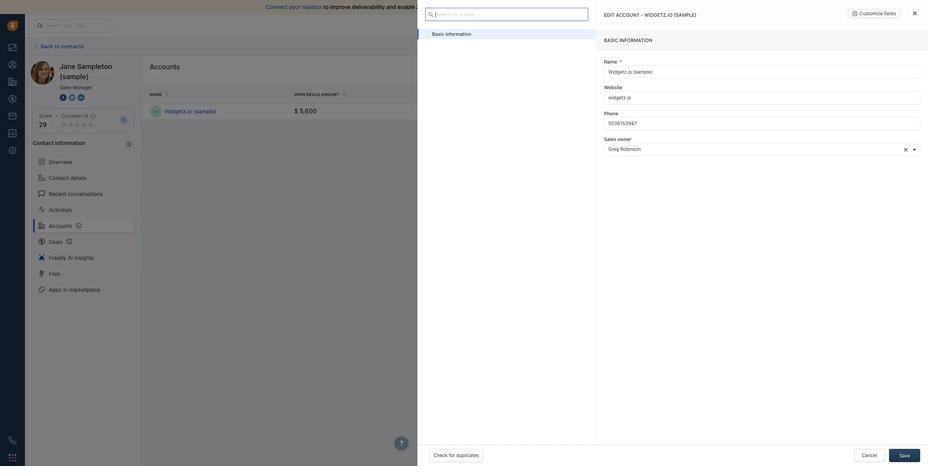 Task type: describe. For each thing, give the bounding box(es) containing it.
5,600
[[300, 108, 317, 115]]

Start typing... text field
[[605, 65, 921, 79]]

start
[[628, 4, 641, 10]]

customize fields button
[[849, 9, 901, 18]]

customize fields
[[860, 11, 897, 16]]

score
[[39, 113, 52, 119]]

check
[[434, 453, 448, 459]]

way
[[422, 4, 432, 10]]

0 horizontal spatial to
[[55, 43, 60, 49]]

name *
[[605, 59, 622, 65]]

$ 5,600
[[294, 108, 317, 115]]

widgetz.io (sample)
[[165, 108, 217, 115]]

sync
[[434, 4, 446, 10]]

(sample) inside × "dialog"
[[674, 12, 697, 18]]

save
[[900, 453, 911, 459]]

facebook circled image
[[60, 94, 67, 102]]

mng settings image
[[126, 142, 132, 147]]

days
[[595, 109, 606, 114]]

sampleton
[[77, 62, 112, 71]]

activities
[[49, 207, 72, 213]]

edit account - widgetz.io (sample)
[[605, 12, 697, 18]]

*
[[620, 59, 622, 65]]

freshworks switcher image
[[9, 454, 16, 462]]

2-
[[417, 4, 422, 10]]

freddy ai insights
[[49, 255, 94, 261]]

open deals amount
[[294, 92, 339, 97]]

manager
[[73, 85, 92, 91]]

jane sampleton (sample) sales manager
[[60, 62, 112, 91]]

1 vertical spatial widgetz.io
[[165, 108, 192, 115]]

-
[[641, 12, 644, 18]]

deals
[[49, 239, 63, 245]]

insights
[[74, 255, 94, 261]]

29 button
[[39, 121, 47, 128]]

scratch.
[[655, 4, 677, 10]]

don't
[[593, 4, 607, 10]]

ago
[[607, 109, 615, 114]]

mailbox
[[302, 4, 322, 10]]

Search your CRM... text field
[[34, 19, 112, 32]]

contact information
[[33, 140, 85, 146]]

robinson
[[621, 146, 641, 152]]

fields
[[885, 11, 897, 16]]

twitter circled image
[[69, 94, 76, 102]]

Search for a field text field
[[426, 8, 589, 21]]

1 horizontal spatial basic information
[[605, 38, 653, 43]]

information inside basic information link
[[446, 31, 472, 37]]

cancel
[[863, 453, 878, 459]]

apps
[[49, 287, 62, 293]]

jane
[[60, 62, 75, 71]]

cancel button
[[855, 449, 886, 463]]

have
[[608, 4, 620, 10]]

basic information link
[[418, 29, 596, 39]]

1 vertical spatial contacts
[[759, 92, 781, 96]]

0 horizontal spatial contacts
[[61, 43, 84, 49]]

so
[[575, 4, 581, 10]]

widgetz.io inside × "dialog"
[[645, 12, 673, 18]]

recent conversations
[[49, 191, 103, 197]]

1 horizontal spatial to
[[324, 4, 329, 10]]

amount
[[321, 92, 339, 97]]

sales inside jane sampleton (sample) sales manager
[[60, 85, 72, 91]]

connect your mailbox link
[[266, 4, 324, 10]]

contact for contact information
[[33, 140, 54, 146]]

2 your from the left
[[534, 4, 546, 10]]

3 days ago
[[591, 109, 615, 114]]

3
[[591, 109, 594, 114]]

all
[[527, 4, 533, 10]]

×
[[904, 145, 909, 154]]

Phone text field
[[605, 117, 921, 130]]

fit
[[84, 113, 88, 119]]

greg
[[609, 146, 620, 152]]

last contacted time
[[591, 92, 639, 97]]

2 vertical spatial information
[[55, 140, 85, 146]]

name for name
[[150, 92, 162, 97]]

name for name *
[[605, 59, 618, 65]]

Website url field
[[605, 91, 921, 104]]

import
[[508, 4, 526, 10]]

related contacts
[[740, 92, 781, 96]]



Task type: locate. For each thing, give the bounding box(es) containing it.
and
[[387, 4, 396, 10]]

(sample)
[[674, 12, 697, 18], [60, 73, 89, 81], [194, 108, 217, 115]]

email
[[623, 43, 635, 49]]

1 vertical spatial accounts
[[49, 223, 72, 229]]

basic information
[[432, 31, 472, 37], [605, 38, 653, 43]]

none search field inside × "dialog"
[[426, 8, 589, 21]]

freddy
[[49, 255, 66, 261]]

marketplace
[[69, 287, 100, 293]]

sales up greg
[[605, 136, 617, 142]]

close image
[[914, 11, 918, 16]]

0 horizontal spatial basic information
[[432, 31, 472, 37]]

to
[[324, 4, 329, 10], [622, 4, 627, 10], [55, 43, 60, 49]]

time
[[629, 92, 639, 97]]

back to contacts
[[41, 43, 84, 49]]

0 vertical spatial widgetz.io
[[645, 12, 673, 18]]

2 horizontal spatial (sample)
[[674, 12, 697, 18]]

for
[[449, 453, 455, 459]]

save button
[[890, 449, 921, 463]]

0 vertical spatial name
[[605, 59, 618, 65]]

sales owner
[[605, 136, 632, 142]]

score 29
[[39, 113, 52, 128]]

customer fit
[[61, 113, 88, 119]]

back
[[41, 43, 53, 49]]

data
[[562, 4, 573, 10]]

website
[[605, 85, 623, 91]]

you
[[582, 4, 592, 10]]

owner
[[618, 136, 632, 142]]

email
[[454, 4, 468, 10]]

enable
[[398, 4, 415, 10]]

widgetz.io
[[645, 12, 673, 18], [165, 108, 192, 115]]

1 horizontal spatial contacts
[[759, 92, 781, 96]]

1 horizontal spatial basic
[[605, 38, 619, 43]]

sales
[[547, 4, 561, 10]]

0 vertical spatial contact
[[33, 140, 54, 146]]

basic left email
[[605, 38, 619, 43]]

files
[[49, 271, 60, 277]]

basic down search icon
[[432, 31, 445, 37]]

account
[[617, 12, 640, 18]]

linkedin circled image
[[78, 94, 85, 102]]

your
[[289, 4, 301, 10], [534, 4, 546, 10]]

widgetz.io (sample) link
[[165, 108, 287, 116]]

overview
[[49, 159, 72, 165]]

0 horizontal spatial information
[[55, 140, 85, 146]]

connect
[[266, 4, 288, 10]]

information down email
[[446, 31, 472, 37]]

duplicates
[[457, 453, 480, 459]]

0 horizontal spatial (sample)
[[60, 73, 89, 81]]

in
[[63, 287, 68, 293]]

information down -
[[620, 38, 653, 43]]

your right all
[[534, 4, 546, 10]]

1 vertical spatial (sample)
[[60, 73, 89, 81]]

0 vertical spatial sales
[[60, 85, 72, 91]]

contact
[[33, 140, 54, 146], [49, 175, 69, 181]]

1 vertical spatial name
[[150, 92, 162, 97]]

0 horizontal spatial basic
[[432, 31, 445, 37]]

open
[[294, 92, 306, 97]]

0 vertical spatial contacts
[[61, 43, 84, 49]]

0 vertical spatial accounts
[[150, 63, 180, 71]]

contacts right "related"
[[759, 92, 781, 96]]

1 horizontal spatial your
[[534, 4, 546, 10]]

recent
[[49, 191, 66, 197]]

information
[[446, 31, 472, 37], [620, 38, 653, 43], [55, 140, 85, 146]]

1 horizontal spatial sales
[[605, 136, 617, 142]]

1 horizontal spatial widgetz.io
[[645, 12, 673, 18]]

1 horizontal spatial accounts
[[150, 63, 180, 71]]

check for duplicates
[[434, 453, 480, 459]]

related
[[740, 92, 758, 96]]

phone
[[605, 111, 619, 116]]

greg robinson
[[609, 146, 641, 152]]

0 horizontal spatial your
[[289, 4, 301, 10]]

search image
[[429, 11, 437, 18]]

check for duplicates button
[[430, 449, 484, 463]]

0 horizontal spatial widgetz.io
[[165, 108, 192, 115]]

2 horizontal spatial information
[[620, 38, 653, 43]]

1 horizontal spatial (sample)
[[194, 108, 217, 115]]

contact for contact details
[[49, 175, 69, 181]]

to right mailbox
[[324, 4, 329, 10]]

0 horizontal spatial accounts
[[49, 223, 72, 229]]

contacts
[[61, 43, 84, 49], [759, 92, 781, 96]]

1 horizontal spatial information
[[446, 31, 472, 37]]

contact details
[[49, 175, 87, 181]]

email button
[[611, 40, 639, 53]]

basic
[[432, 31, 445, 37], [605, 38, 619, 43]]

sales
[[60, 85, 72, 91], [605, 136, 617, 142]]

basic information down of
[[432, 31, 472, 37]]

of
[[447, 4, 453, 10]]

information up overview
[[55, 140, 85, 146]]

sales inside × "dialog"
[[605, 136, 617, 142]]

0 horizontal spatial sales
[[60, 85, 72, 91]]

contact up recent
[[49, 175, 69, 181]]

0 vertical spatial (sample)
[[674, 12, 697, 18]]

sales up facebook circled icon
[[60, 85, 72, 91]]

to up account
[[622, 4, 627, 10]]

customer
[[61, 113, 83, 119]]

connect your mailbox to improve deliverability and enable 2-way sync of email conversations. import all your sales data so you don't have to start from scratch.
[[266, 4, 677, 10]]

1 vertical spatial basic information
[[605, 38, 653, 43]]

contacted
[[603, 92, 628, 97]]

to right "back"
[[55, 43, 60, 49]]

apps in marketplace
[[49, 287, 100, 293]]

accounts
[[150, 63, 180, 71], [49, 223, 72, 229]]

0 vertical spatial information
[[446, 31, 472, 37]]

0 horizontal spatial name
[[150, 92, 162, 97]]

edit
[[605, 12, 615, 18]]

details
[[70, 175, 87, 181]]

customize
[[860, 11, 884, 16]]

last
[[591, 92, 602, 97]]

from
[[642, 4, 654, 10]]

basic information up *
[[605, 38, 653, 43]]

name inside × "dialog"
[[605, 59, 618, 65]]

1 vertical spatial contact
[[49, 175, 69, 181]]

import all your sales data link
[[508, 4, 575, 10]]

1 vertical spatial basic
[[605, 38, 619, 43]]

conversations
[[68, 191, 103, 197]]

your left mailbox
[[289, 4, 301, 10]]

1 your from the left
[[289, 4, 301, 10]]

2 horizontal spatial to
[[622, 4, 627, 10]]

conversations.
[[469, 4, 507, 10]]

0 vertical spatial basic information
[[432, 31, 472, 37]]

phone image
[[9, 437, 16, 445]]

deliverability
[[352, 4, 385, 10]]

None search field
[[426, 8, 589, 21]]

back to contacts link
[[33, 40, 84, 52]]

contacts down 'search your crm...' text field
[[61, 43, 84, 49]]

× dialog
[[418, 0, 929, 467]]

phone element
[[5, 433, 20, 449]]

(sample) inside jane sampleton (sample) sales manager
[[60, 73, 89, 81]]

1 vertical spatial information
[[620, 38, 653, 43]]

ai
[[68, 255, 73, 261]]

contact down "29" button
[[33, 140, 54, 146]]

$
[[294, 108, 298, 115]]

2 vertical spatial (sample)
[[194, 108, 217, 115]]

1 horizontal spatial name
[[605, 59, 618, 65]]

name
[[605, 59, 618, 65], [150, 92, 162, 97]]

deals
[[307, 92, 320, 97]]

improve
[[330, 4, 351, 10]]

0 vertical spatial basic
[[432, 31, 445, 37]]

1 vertical spatial sales
[[605, 136, 617, 142]]



Task type: vqa. For each thing, say whether or not it's contained in the screenshot.
Explore plans link
no



